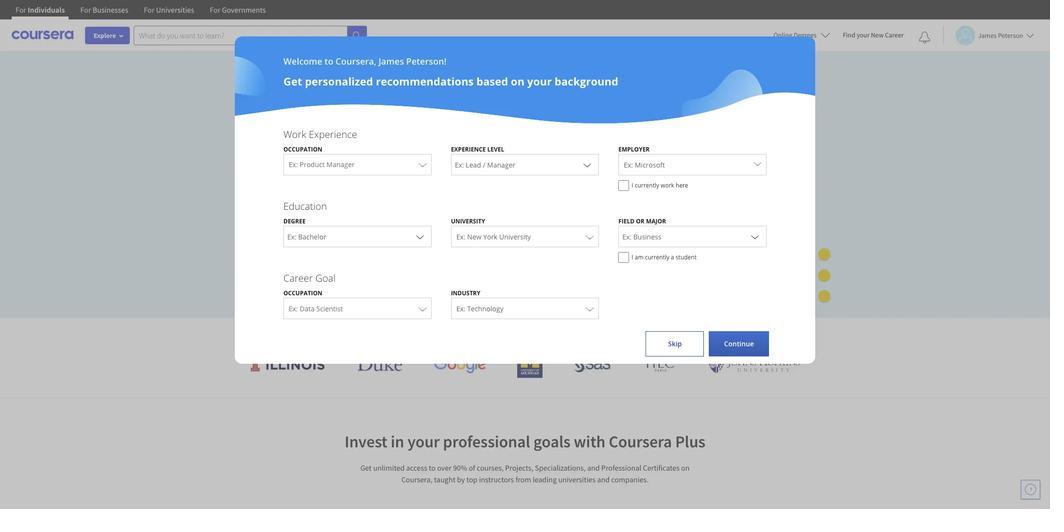 Task type: locate. For each thing, give the bounding box(es) containing it.
0 vertical spatial courses,
[[438, 136, 479, 151]]

new inside education element
[[468, 233, 482, 242]]

1 vertical spatial university
[[500, 233, 531, 242]]

help center image
[[1026, 485, 1037, 496]]

for left governments
[[210, 5, 221, 15]]

a
[[671, 253, 675, 262]]

ex: down industry
[[457, 305, 466, 314]]

on right the based
[[511, 74, 525, 89]]

career inside career goal element
[[284, 272, 313, 285]]

1 horizontal spatial new
[[872, 31, 884, 39]]

on
[[511, 74, 525, 89], [516, 136, 529, 151], [682, 464, 690, 473]]

google image
[[434, 356, 486, 374]]

coursera up professional
[[609, 432, 673, 452]]

0 horizontal spatial leading
[[424, 326, 464, 342]]

1 for from the left
[[16, 5, 26, 15]]

1 vertical spatial i
[[632, 253, 634, 262]]

0 vertical spatial with
[[618, 326, 642, 342]]

i for work experience
[[632, 181, 634, 190]]

courses, up instructors
[[477, 464, 504, 473]]

currently left work
[[635, 181, 660, 190]]

access up job-
[[295, 136, 327, 151]]

with right companies
[[618, 326, 642, 342]]

1 vertical spatial get
[[361, 464, 372, 473]]

recommendations
[[376, 74, 474, 89]]

ex: inside education element
[[457, 233, 466, 242]]

1 vertical spatial occupation
[[284, 289, 323, 298]]

on inside dialog
[[511, 74, 525, 89]]

in
[[532, 153, 541, 168], [391, 432, 405, 452]]

0 vertical spatial i
[[632, 181, 634, 190]]

and
[[289, 153, 308, 168], [532, 326, 553, 342], [588, 464, 600, 473], [598, 475, 610, 485]]

0 vertical spatial access
[[295, 136, 327, 151]]

coursera plus image
[[243, 91, 391, 106]]

manager
[[327, 160, 355, 169]]

access inside get unlimited access to over 90% of courses, projects, specializations, and professional certificates on coursera, taught by top instructors from leading universities and companies.
[[407, 464, 428, 473]]

i inside work experience element
[[632, 181, 634, 190]]

your inside unlimited access to 7,000+ world-class courses, hands-on projects, and job-ready certificate programs—all included in your subscription
[[243, 171, 266, 185]]

hands-
[[482, 136, 516, 151]]

2 for from the left
[[80, 5, 91, 15]]

coursera,
[[336, 55, 377, 67], [402, 475, 433, 485]]

product
[[300, 160, 325, 169]]

1 vertical spatial courses,
[[477, 464, 504, 473]]

1 horizontal spatial university
[[500, 233, 531, 242]]

0 vertical spatial career
[[886, 31, 905, 39]]

0 horizontal spatial with
[[574, 432, 606, 452]]

0 horizontal spatial coursera,
[[336, 55, 377, 67]]

plus
[[697, 326, 720, 342], [676, 432, 706, 452]]

university right york
[[500, 233, 531, 242]]

for left 'businesses' on the top left of page
[[80, 5, 91, 15]]

and down professional
[[598, 475, 610, 485]]

0 vertical spatial university
[[451, 217, 486, 226]]

access
[[295, 136, 327, 151], [407, 464, 428, 473]]

taught
[[434, 475, 456, 485]]

i right i currently work here option
[[632, 181, 634, 190]]

get unlimited access to over 90% of courses, projects, specializations, and professional certificates on coursera, taught by top instructors from leading universities and companies.
[[361, 464, 690, 485]]

ex: left york
[[457, 233, 466, 242]]

1 horizontal spatial experience
[[451, 145, 486, 154]]

access left the "over"
[[407, 464, 428, 473]]

coursera, up personalized
[[336, 55, 377, 67]]

your down projects,
[[243, 171, 266, 185]]

for left universities
[[144, 5, 155, 15]]

and inside unlimited access to 7,000+ world-class courses, hands-on projects, and job-ready certificate programs—all included in your subscription
[[289, 153, 308, 168]]

free
[[298, 240, 313, 250]]

2 occupation from the top
[[284, 289, 323, 298]]

1 vertical spatial experience
[[451, 145, 486, 154]]

to up ready
[[330, 136, 340, 151]]

your left the background
[[528, 74, 552, 89]]

occupation down work
[[284, 145, 323, 154]]

0 horizontal spatial career
[[284, 272, 313, 285]]

universities down specializations,
[[559, 475, 596, 485]]

new
[[872, 31, 884, 39], [468, 233, 482, 242]]

degree
[[284, 217, 306, 226]]

get inside the onboardingmodal dialog
[[284, 74, 302, 89]]

0 vertical spatial in
[[532, 153, 541, 168]]

ex:
[[289, 160, 298, 169], [624, 161, 634, 170], [457, 233, 466, 242], [289, 305, 298, 314], [457, 305, 466, 314]]

career left 'goal'
[[284, 272, 313, 285]]

welcome
[[284, 55, 323, 67]]

0 horizontal spatial chevron down image
[[414, 231, 426, 243]]

courses, inside unlimited access to 7,000+ world-class courses, hands-on projects, and job-ready certificate programs—all included in your subscription
[[438, 136, 479, 151]]

career inside find your new career link
[[886, 31, 905, 39]]

field or major
[[619, 217, 667, 226]]

courses, inside get unlimited access to over 90% of courses, projects, specializations, and professional certificates on coursera, taught by top instructors from leading universities and companies.
[[477, 464, 504, 473]]

2 vertical spatial to
[[429, 464, 436, 473]]

johns hopkins university image
[[708, 356, 801, 374]]

ex: down the 'employer'
[[624, 161, 634, 170]]

0 horizontal spatial experience
[[309, 128, 357, 141]]

personalized
[[305, 74, 373, 89]]

day
[[284, 240, 296, 250]]

1 vertical spatial on
[[516, 136, 529, 151]]

experience
[[309, 128, 357, 141], [451, 145, 486, 154]]

find
[[843, 31, 856, 39]]

world-
[[379, 136, 411, 151]]

i inside education element
[[632, 253, 634, 262]]

90%
[[453, 464, 468, 473]]

0 horizontal spatial get
[[284, 74, 302, 89]]

university of illinois at urbana-champaign image
[[250, 357, 326, 373]]

chevron down image inside work experience element
[[582, 159, 594, 171]]

get
[[284, 74, 302, 89], [361, 464, 372, 473]]

technology
[[468, 305, 504, 314]]

for
[[16, 5, 26, 15], [80, 5, 91, 15], [144, 5, 155, 15], [210, 5, 221, 15]]

2 horizontal spatial chevron down image
[[750, 231, 761, 243]]

ex: product manager
[[289, 160, 355, 169]]

0 vertical spatial new
[[872, 31, 884, 39]]

occupation inside work experience element
[[284, 145, 323, 154]]

0 vertical spatial to
[[325, 55, 334, 67]]

with
[[618, 326, 642, 342], [574, 432, 606, 452]]

3 for from the left
[[144, 5, 155, 15]]

coursera, left the taught
[[402, 475, 433, 485]]

with right goals
[[574, 432, 606, 452]]

1 horizontal spatial chevron down image
[[582, 159, 594, 171]]

leading inside get unlimited access to over 90% of courses, projects, specializations, and professional certificates on coursera, taught by top instructors from leading universities and companies.
[[533, 475, 557, 485]]

0 vertical spatial occupation
[[284, 145, 323, 154]]

to up personalized
[[325, 55, 334, 67]]

0 vertical spatial coursera,
[[336, 55, 377, 67]]

new right 'find'
[[872, 31, 884, 39]]

1 vertical spatial with
[[574, 432, 606, 452]]

access inside unlimited access to 7,000+ world-class courses, hands-on projects, and job-ready certificate programs—all included in your subscription
[[295, 136, 327, 151]]

for left individuals
[[16, 5, 26, 15]]

coursera
[[645, 326, 694, 342], [609, 432, 673, 452]]

in up unlimited
[[391, 432, 405, 452]]

by
[[457, 475, 465, 485]]

major
[[647, 217, 667, 226]]

certificate
[[361, 153, 410, 168]]

1 vertical spatial to
[[330, 136, 340, 151]]

occupation for work
[[284, 145, 323, 154]]

chevron down image
[[582, 159, 594, 171], [414, 231, 426, 243], [750, 231, 761, 243]]

continue
[[725, 340, 755, 349]]

projects,
[[506, 464, 534, 473]]

work
[[661, 181, 675, 190]]

university up york
[[451, 217, 486, 226]]

1 horizontal spatial career
[[886, 31, 905, 39]]

universities down technology
[[467, 326, 529, 342]]

currently inside education element
[[645, 253, 670, 262]]

anytime
[[308, 218, 336, 227]]

7,000+
[[343, 136, 376, 151]]

get down welcome
[[284, 74, 302, 89]]

on up included
[[516, 136, 529, 151]]

your inside the onboardingmodal dialog
[[528, 74, 552, 89]]

I am currently a student checkbox
[[619, 253, 630, 263]]

data
[[300, 305, 315, 314]]

for for individuals
[[16, 5, 26, 15]]

work
[[284, 128, 307, 141]]

1 occupation from the top
[[284, 145, 323, 154]]

companies
[[556, 326, 615, 342]]

leading
[[424, 326, 464, 342], [533, 475, 557, 485]]

find your new career link
[[839, 29, 909, 41]]

get inside get unlimited access to over 90% of courses, projects, specializations, and professional certificates on coursera, taught by top instructors from leading universities and companies.
[[361, 464, 372, 473]]

chevron down image for field or major
[[750, 231, 761, 243]]

0 horizontal spatial universities
[[467, 326, 529, 342]]

0 horizontal spatial access
[[295, 136, 327, 151]]

for businesses
[[80, 5, 128, 15]]

1 vertical spatial coursera,
[[402, 475, 433, 485]]

to left the "over"
[[429, 464, 436, 473]]

peterson!
[[407, 55, 447, 67]]

plus left continue
[[697, 326, 720, 342]]

occupation up data at the left bottom of the page
[[284, 289, 323, 298]]

2 vertical spatial on
[[682, 464, 690, 473]]

1 horizontal spatial coursera,
[[402, 475, 433, 485]]

1 horizontal spatial with
[[618, 326, 642, 342]]

get left unlimited
[[361, 464, 372, 473]]

skip button
[[646, 332, 705, 357]]

0 vertical spatial coursera
[[645, 326, 694, 342]]

based
[[477, 74, 508, 89]]

0 vertical spatial get
[[284, 74, 302, 89]]

microsoft
[[635, 161, 665, 170]]

leading down specializations,
[[533, 475, 557, 485]]

2 i from the top
[[632, 253, 634, 262]]

career goal
[[284, 272, 336, 285]]

am
[[635, 253, 644, 262]]

1 horizontal spatial leading
[[533, 475, 557, 485]]

ex: left data at the left bottom of the page
[[289, 305, 298, 314]]

coursera, inside get unlimited access to over 90% of courses, projects, specializations, and professional certificates on coursera, taught by top instructors from leading universities and companies.
[[402, 475, 433, 485]]

level
[[488, 145, 505, 154]]

1 vertical spatial access
[[407, 464, 428, 473]]

1 horizontal spatial get
[[361, 464, 372, 473]]

0 vertical spatial plus
[[697, 326, 720, 342]]

university
[[451, 217, 486, 226], [500, 233, 531, 242]]

4 for from the left
[[210, 5, 221, 15]]

i left am
[[632, 253, 634, 262]]

1 vertical spatial in
[[391, 432, 405, 452]]

coursera up hec paris image at the right bottom
[[645, 326, 694, 342]]

plus up certificates
[[676, 432, 706, 452]]

for universities
[[144, 5, 194, 15]]

0 vertical spatial leading
[[424, 326, 464, 342]]

and up subscription
[[289, 153, 308, 168]]

1 vertical spatial new
[[468, 233, 482, 242]]

to
[[325, 55, 334, 67], [330, 136, 340, 151], [429, 464, 436, 473]]

new left york
[[468, 233, 482, 242]]

courses,
[[438, 136, 479, 151], [477, 464, 504, 473]]

in right included
[[532, 153, 541, 168]]

0 horizontal spatial in
[[391, 432, 405, 452]]

1 vertical spatial leading
[[533, 475, 557, 485]]

courses, up programs—all
[[438, 136, 479, 151]]

1 vertical spatial career
[[284, 272, 313, 285]]

for governments
[[210, 5, 266, 15]]

on right certificates
[[682, 464, 690, 473]]

1 horizontal spatial access
[[407, 464, 428, 473]]

1 horizontal spatial in
[[532, 153, 541, 168]]

7-
[[277, 240, 284, 250]]

to inside the onboardingmodal dialog
[[325, 55, 334, 67]]

currently left a on the right
[[645, 253, 670, 262]]

occupation inside career goal element
[[284, 289, 323, 298]]

i for education
[[632, 253, 634, 262]]

occupation
[[284, 145, 323, 154], [284, 289, 323, 298]]

leading up google image
[[424, 326, 464, 342]]

experience up ready
[[309, 128, 357, 141]]

experience left 'level'
[[451, 145, 486, 154]]

0 vertical spatial on
[[511, 74, 525, 89]]

1 i from the top
[[632, 181, 634, 190]]

I currently work here checkbox
[[619, 181, 630, 191]]

chevron down image for experience level
[[582, 159, 594, 171]]

on inside get unlimited access to over 90% of courses, projects, specializations, and professional certificates on coursera, taught by top instructors from leading universities and companies.
[[682, 464, 690, 473]]

coursera, inside the onboardingmodal dialog
[[336, 55, 377, 67]]

None search field
[[134, 26, 367, 45]]

duke university image
[[357, 356, 402, 372]]

onboardingmodal dialog
[[0, 0, 1051, 510]]

1 vertical spatial currently
[[645, 253, 670, 262]]

career left show notifications image
[[886, 31, 905, 39]]

trial
[[314, 240, 329, 250]]

1 horizontal spatial universities
[[559, 475, 596, 485]]

0 horizontal spatial new
[[468, 233, 482, 242]]

0 vertical spatial currently
[[635, 181, 660, 190]]

ex: up subscription
[[289, 160, 298, 169]]

0 vertical spatial universities
[[467, 326, 529, 342]]

1 vertical spatial universities
[[559, 475, 596, 485]]

professional
[[443, 432, 531, 452]]



Task type: describe. For each thing, give the bounding box(es) containing it.
student
[[676, 253, 697, 262]]

field
[[619, 217, 635, 226]]

start
[[259, 240, 276, 250]]

and left professional
[[588, 464, 600, 473]]

for individuals
[[16, 5, 65, 15]]

universities
[[156, 5, 194, 15]]

find your new career
[[843, 31, 905, 39]]

unlimited
[[243, 136, 292, 151]]

subscription
[[269, 171, 330, 185]]

to inside unlimited access to 7,000+ world-class courses, hands-on projects, and job-ready certificate programs—all included in your subscription
[[330, 136, 340, 151]]

show notifications image
[[920, 32, 931, 43]]

0 vertical spatial experience
[[309, 128, 357, 141]]

for for governments
[[210, 5, 221, 15]]

sas image
[[575, 357, 612, 373]]

/month,
[[255, 218, 283, 227]]

for for universities
[[144, 5, 155, 15]]

1 vertical spatial plus
[[676, 432, 706, 452]]

banner navigation
[[8, 0, 274, 27]]

work experience
[[284, 128, 357, 141]]

cancel
[[284, 218, 306, 227]]

invest
[[345, 432, 388, 452]]

goal
[[316, 272, 336, 285]]

your up the "over"
[[408, 432, 440, 452]]

york
[[484, 233, 498, 242]]

get for welcome
[[284, 74, 302, 89]]

professional
[[602, 464, 642, 473]]

ex: new york university
[[457, 233, 531, 242]]

ex: for ex: technology
[[457, 305, 466, 314]]

hec paris image
[[643, 355, 677, 375]]

class
[[411, 136, 435, 151]]

ex: data scientist
[[289, 305, 343, 314]]

instructors
[[479, 475, 514, 485]]

ex: for ex: microsoft
[[624, 161, 634, 170]]

companies.
[[612, 475, 649, 485]]

1 vertical spatial coursera
[[609, 432, 673, 452]]

/month, cancel anytime
[[255, 218, 336, 227]]

continue button
[[710, 332, 770, 357]]

ex: for ex: new york university
[[457, 233, 466, 242]]

businesses
[[93, 5, 128, 15]]

university of michigan image
[[518, 352, 543, 379]]

work experience element
[[274, 128, 777, 196]]

i am currently a student
[[632, 253, 697, 262]]

universities inside get unlimited access to over 90% of courses, projects, specializations, and professional certificates on coursera, taught by top instructors from leading universities and companies.
[[559, 475, 596, 485]]

for for businesses
[[80, 5, 91, 15]]

job-
[[311, 153, 330, 168]]

occupation for career
[[284, 289, 323, 298]]

unlimited access to 7,000+ world-class courses, hands-on projects, and job-ready certificate programs—all included in your subscription
[[243, 136, 541, 185]]

specializations,
[[535, 464, 586, 473]]

to inside get unlimited access to over 90% of courses, projects, specializations, and professional certificates on coursera, taught by top instructors from leading universities and companies.
[[429, 464, 436, 473]]

ex: microsoft
[[624, 161, 665, 170]]

ex: technology
[[457, 305, 504, 314]]

currently inside work experience element
[[635, 181, 660, 190]]

programs—all
[[413, 153, 483, 168]]

leading universities and companies with coursera plus
[[421, 326, 720, 342]]

on inside unlimited access to 7,000+ world-class courses, hands-on projects, and job-ready certificate programs—all included in your subscription
[[516, 136, 529, 151]]

employer
[[619, 145, 650, 154]]

0 horizontal spatial university
[[451, 217, 486, 226]]

welcome to coursera, james peterson!
[[284, 55, 447, 67]]

from
[[516, 475, 532, 485]]

industry
[[451, 289, 481, 298]]

projects,
[[243, 153, 286, 168]]

start 7-day free trial button
[[243, 234, 345, 257]]

unlimited
[[374, 464, 405, 473]]

experience level
[[451, 145, 505, 154]]

certificates
[[643, 464, 680, 473]]

of
[[469, 464, 476, 473]]

here
[[676, 181, 689, 190]]

invest in your professional goals with coursera plus
[[345, 432, 706, 452]]

chevron down image for degree
[[414, 231, 426, 243]]

your right 'find'
[[857, 31, 870, 39]]

Occupation field
[[284, 154, 431, 176]]

start 7-day free trial
[[259, 240, 329, 250]]

included
[[486, 153, 529, 168]]

or
[[637, 217, 645, 226]]

goals
[[534, 432, 571, 452]]

individuals
[[28, 5, 65, 15]]

ready
[[330, 153, 358, 168]]

get personalized recommendations based on your background
[[284, 74, 619, 89]]

skip
[[669, 340, 682, 349]]

get for invest
[[361, 464, 372, 473]]

background
[[555, 74, 619, 89]]

career goal element
[[274, 272, 777, 325]]

ex: for ex: data scientist
[[289, 305, 298, 314]]

over
[[437, 464, 452, 473]]

james
[[379, 55, 404, 67]]

governments
[[222, 5, 266, 15]]

education
[[284, 200, 327, 213]]

in inside unlimited access to 7,000+ world-class courses, hands-on projects, and job-ready certificate programs—all included in your subscription
[[532, 153, 541, 168]]

and up university of michigan image
[[532, 326, 553, 342]]

top
[[467, 475, 478, 485]]

i currently work here
[[632, 181, 689, 190]]

education element
[[274, 200, 777, 268]]

coursera image
[[12, 27, 73, 43]]

ex: for ex: product manager
[[289, 160, 298, 169]]



Task type: vqa. For each thing, say whether or not it's contained in the screenshot.
'top'
yes



